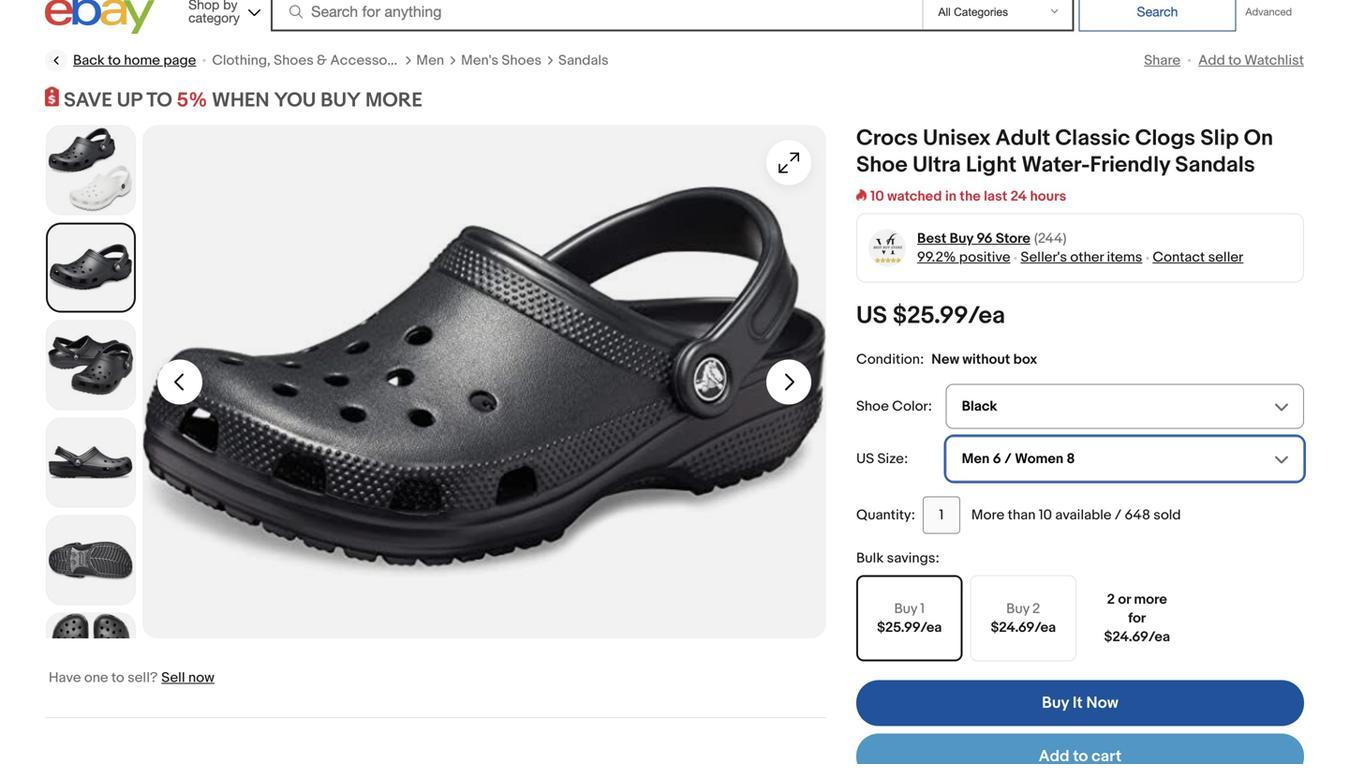 Task type: describe. For each thing, give the bounding box(es) containing it.
buy it now link
[[857, 680, 1305, 726]]

box
[[1014, 351, 1038, 368]]

you
[[274, 88, 316, 112]]

without
[[963, 351, 1011, 368]]

accessories
[[330, 52, 411, 69]]

best buy 96 store image
[[869, 229, 907, 267]]

shoe color
[[857, 398, 929, 415]]

advanced link
[[1237, 0, 1302, 30]]

it
[[1073, 693, 1083, 713]]

slip
[[1201, 125, 1240, 152]]

have
[[49, 669, 81, 686]]

condition: new without box
[[857, 351, 1038, 368]]

picture 5 of 13 image
[[47, 516, 135, 604]]

shop
[[189, 0, 220, 12]]

us $25.99/ea
[[857, 302, 1006, 331]]

buy for buy it now
[[1043, 693, 1070, 713]]

to for add
[[1229, 52, 1242, 69]]

us for us size
[[857, 451, 875, 467]]

picture 1 of 13 image
[[47, 126, 135, 214]]

on
[[1245, 125, 1274, 152]]

men's
[[461, 52, 499, 69]]

shop by category
[[189, 0, 240, 25]]

96
[[977, 230, 993, 247]]

Search for anything text field
[[274, 0, 919, 30]]

quantity:
[[857, 507, 916, 524]]

5%
[[177, 88, 207, 112]]

best
[[918, 230, 947, 247]]

now
[[1087, 693, 1119, 713]]

10 watched in the last 24 hours
[[871, 188, 1067, 205]]

men's shoes
[[461, 52, 542, 69]]

us for us $25.99/ea
[[857, 302, 888, 331]]

ultra
[[913, 152, 962, 179]]

clothing, shoes & accessories link
[[212, 51, 411, 70]]

shop by category button
[[180, 0, 264, 30]]

seller's other items
[[1021, 249, 1143, 266]]

seller's other items link
[[1021, 249, 1143, 266]]

hours
[[1031, 188, 1067, 205]]

shoes for clothing,
[[274, 52, 314, 69]]

watchlist
[[1245, 52, 1305, 69]]

to
[[146, 88, 172, 112]]

contact seller
[[1153, 249, 1244, 266]]

by
[[223, 0, 238, 12]]

buy for buy 1 $25.99/ea
[[895, 601, 918, 617]]

more than 10 available / 648 sold
[[972, 507, 1182, 524]]

2 or more for $24.69/ea
[[1105, 591, 1171, 646]]

sell
[[162, 669, 185, 686]]

2 inside buy 2 $24.69/ea
[[1033, 601, 1041, 617]]

last
[[984, 188, 1008, 205]]

best buy 96 store link
[[918, 229, 1031, 248]]

0 horizontal spatial $24.69/ea
[[991, 619, 1057, 636]]

0 vertical spatial $25.99/ea
[[893, 302, 1006, 331]]

light
[[966, 152, 1017, 179]]

648
[[1125, 507, 1151, 524]]

in
[[946, 188, 957, 205]]

category
[[189, 10, 240, 25]]

1 vertical spatial $25.99/ea
[[878, 619, 942, 636]]

other
[[1071, 249, 1104, 266]]

shoe inside crocs unisex adult classic clogs slip on shoe ultra light water-friendly sandals
[[857, 152, 908, 179]]

unisex
[[924, 125, 991, 152]]

99.2%
[[918, 249, 957, 266]]

sell now link
[[162, 669, 215, 686]]

advanced
[[1246, 6, 1293, 18]]

add to watchlist
[[1199, 52, 1305, 69]]

add to watchlist link
[[1199, 52, 1305, 69]]

store
[[996, 230, 1031, 247]]

seller's
[[1021, 249, 1068, 266]]

save
[[64, 88, 112, 112]]

friendly
[[1091, 152, 1171, 179]]

2 inside 2 or more for $24.69/ea
[[1108, 591, 1116, 608]]

share button
[[1145, 52, 1181, 69]]

positive
[[960, 249, 1011, 266]]

now
[[188, 669, 215, 686]]



Task type: vqa. For each thing, say whether or not it's contained in the screenshot.
first $ from the right
no



Task type: locate. For each thing, give the bounding box(es) containing it.
home
[[124, 52, 160, 69]]

crocs unisex adult classic clogs slip on shoe ultra light water-friendly sandals - picture 2 of 13 image
[[142, 125, 827, 638]]

to right add
[[1229, 52, 1242, 69]]

add
[[1199, 52, 1226, 69]]

0 horizontal spatial 2
[[1033, 601, 1041, 617]]

0 horizontal spatial shoes
[[274, 52, 314, 69]]

us left size
[[857, 451, 875, 467]]

shoes left the &
[[274, 52, 314, 69]]

to right one
[[111, 669, 124, 686]]

99.2% positive
[[918, 249, 1011, 266]]

water-
[[1022, 152, 1091, 179]]

to right back
[[108, 52, 121, 69]]

more
[[972, 507, 1005, 524]]

sandals
[[559, 52, 609, 69], [1176, 152, 1256, 179]]

items
[[1108, 249, 1143, 266]]

the
[[960, 188, 981, 205]]

sandals down the search for anything text box
[[559, 52, 609, 69]]

when
[[212, 88, 270, 112]]

99.2% positive link
[[918, 249, 1011, 266]]

1 horizontal spatial 2
[[1108, 591, 1116, 608]]

shoes for men's
[[502, 52, 542, 69]]

shoe left color
[[857, 398, 890, 415]]

picture 2 of 13 image
[[48, 225, 134, 311]]

sandals inside crocs unisex adult classic clogs slip on shoe ultra light water-friendly sandals
[[1176, 152, 1256, 179]]

buy inside buy 1 $25.99/ea
[[895, 601, 918, 617]]

buy it now
[[1043, 693, 1119, 713]]

Quantity: text field
[[923, 496, 961, 534]]

sandals link
[[559, 51, 609, 70]]

buy inside buy 2 $24.69/ea
[[1007, 601, 1030, 617]]

seller
[[1209, 249, 1244, 266]]

picture 3 of 13 image
[[47, 321, 135, 409]]

back to home page link
[[45, 49, 196, 72]]

1 horizontal spatial shoes
[[502, 52, 542, 69]]

new
[[932, 351, 960, 368]]

more
[[1135, 591, 1168, 608]]

None submit
[[1079, 0, 1237, 31]]

$25.99/ea up the "condition: new without box"
[[893, 302, 1006, 331]]

$25.99/ea down 1
[[878, 619, 942, 636]]

0 vertical spatial sandals
[[559, 52, 609, 69]]

have one to sell? sell now
[[49, 669, 215, 686]]

1 horizontal spatial sandals
[[1176, 152, 1256, 179]]

1 vertical spatial sandals
[[1176, 152, 1256, 179]]

save up to 5% when you buy more
[[64, 88, 423, 112]]

back to home page
[[73, 52, 196, 69]]

or
[[1119, 591, 1132, 608]]

contact
[[1153, 249, 1206, 266]]

best buy 96 store (244)
[[918, 230, 1067, 247]]

(244)
[[1035, 230, 1067, 247]]

24
[[1011, 188, 1028, 205]]

men
[[417, 52, 444, 69]]

clogs
[[1136, 125, 1196, 152]]

0 vertical spatial 10
[[871, 188, 885, 205]]

for
[[1129, 610, 1147, 627]]

1 vertical spatial 10
[[1039, 507, 1053, 524]]

$24.69/ea
[[991, 619, 1057, 636], [1105, 629, 1171, 646]]

than
[[1008, 507, 1036, 524]]

1 us from the top
[[857, 302, 888, 331]]

1 horizontal spatial $24.69/ea
[[1105, 629, 1171, 646]]

0 horizontal spatial sandals
[[559, 52, 609, 69]]

page
[[163, 52, 196, 69]]

size
[[878, 451, 905, 467]]

sell?
[[128, 669, 158, 686]]

classic
[[1056, 125, 1131, 152]]

crocs
[[857, 125, 919, 152]]

1 horizontal spatial 10
[[1039, 507, 1053, 524]]

10 left the watched
[[871, 188, 885, 205]]

color
[[893, 398, 929, 415]]

clothing, shoes & accessories men
[[212, 52, 444, 69]]

crocs unisex adult classic clogs slip on shoe ultra light water-friendly sandals
[[857, 125, 1274, 179]]

up
[[117, 88, 142, 112]]

to
[[108, 52, 121, 69], [1229, 52, 1242, 69], [111, 669, 124, 686]]

bulk
[[857, 550, 884, 567]]

/
[[1115, 507, 1122, 524]]

&
[[317, 52, 327, 69]]

bulk savings:
[[857, 550, 940, 567]]

picture 4 of 13 image
[[47, 419, 135, 507]]

0 vertical spatial shoe
[[857, 152, 908, 179]]

one
[[84, 669, 108, 686]]

1 vertical spatial us
[[857, 451, 875, 467]]

sandals right the friendly
[[1176, 152, 1256, 179]]

us
[[857, 302, 888, 331], [857, 451, 875, 467]]

shoe up the watched
[[857, 152, 908, 179]]

1 vertical spatial shoe
[[857, 398, 890, 415]]

buy 2 $24.69/ea
[[991, 601, 1057, 636]]

2 shoe from the top
[[857, 398, 890, 415]]

0 vertical spatial us
[[857, 302, 888, 331]]

buy
[[321, 88, 361, 112]]

adult
[[996, 125, 1051, 152]]

shoes right men's
[[502, 52, 542, 69]]

contact seller link
[[1153, 249, 1244, 266]]

10 right than
[[1039, 507, 1053, 524]]

back
[[73, 52, 105, 69]]

1 shoe from the top
[[857, 152, 908, 179]]

2 shoes from the left
[[502, 52, 542, 69]]

men's shoes link
[[461, 51, 542, 70]]

available
[[1056, 507, 1112, 524]]

condition:
[[857, 351, 925, 368]]

us size
[[857, 451, 905, 467]]

to for back
[[108, 52, 121, 69]]

watched
[[888, 188, 943, 205]]

savings:
[[887, 550, 940, 567]]

shoe
[[857, 152, 908, 179], [857, 398, 890, 415]]

buy for buy 2 $24.69/ea
[[1007, 601, 1030, 617]]

sold
[[1154, 507, 1182, 524]]

buy 1 $25.99/ea
[[878, 601, 942, 636]]

0 horizontal spatial 10
[[871, 188, 885, 205]]

share
[[1145, 52, 1181, 69]]

buy
[[950, 230, 974, 247], [895, 601, 918, 617], [1007, 601, 1030, 617], [1043, 693, 1070, 713]]

shoes
[[274, 52, 314, 69], [502, 52, 542, 69]]

clothing,
[[212, 52, 271, 69]]

1 shoes from the left
[[274, 52, 314, 69]]

1
[[921, 601, 925, 617]]

$25.99/ea
[[893, 302, 1006, 331], [878, 619, 942, 636]]

men link
[[417, 51, 444, 70]]

us up condition:
[[857, 302, 888, 331]]

2 us from the top
[[857, 451, 875, 467]]



